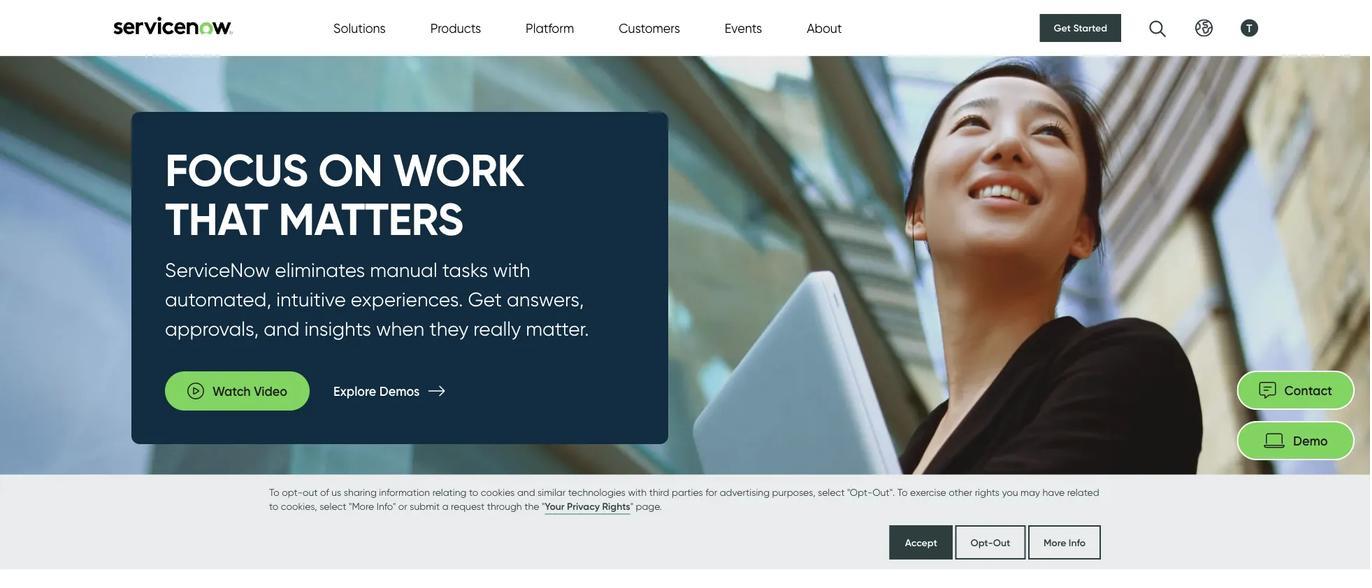 Task type: locate. For each thing, give the bounding box(es) containing it.
select
[[818, 486, 845, 498], [320, 500, 347, 512]]

or
[[398, 500, 408, 512]]

info
[[1069, 536, 1086, 548]]

0 horizontal spatial to
[[269, 500, 279, 512]]

with
[[628, 486, 647, 498]]

for
[[706, 486, 718, 498]]

to up the request on the bottom of page
[[469, 486, 479, 498]]

opt-
[[971, 536, 994, 548]]

1 vertical spatial to
[[269, 500, 279, 512]]

1 horizontal spatial "
[[631, 500, 634, 512]]

" down with
[[631, 500, 634, 512]]

accept button
[[890, 525, 953, 560]]

and
[[518, 486, 535, 498]]

servicenow image
[[112, 16, 234, 35]]

"opt-
[[848, 486, 873, 498]]

to
[[469, 486, 479, 498], [269, 500, 279, 512]]

exercise
[[911, 486, 947, 498]]

about button
[[807, 19, 843, 37]]

1 horizontal spatial select
[[818, 486, 845, 498]]

your
[[545, 500, 565, 512]]

1 vertical spatial select
[[320, 500, 347, 512]]

1 horizontal spatial to
[[898, 486, 908, 498]]

" inside your privacy rights " page.
[[631, 500, 634, 512]]

"more
[[349, 500, 374, 512]]

to left cookies,
[[269, 500, 279, 512]]

rights
[[975, 486, 1000, 498]]

1 horizontal spatial to
[[469, 486, 479, 498]]

purposes,
[[773, 486, 816, 498]]

0 horizontal spatial to
[[269, 486, 280, 498]]

out".
[[873, 486, 895, 498]]

1 " from the left
[[542, 500, 545, 512]]

" right the
[[542, 500, 545, 512]]

2 " from the left
[[631, 500, 634, 512]]

select left "opt-
[[818, 486, 845, 498]]

sharing
[[344, 486, 377, 498]]

"
[[542, 500, 545, 512], [631, 500, 634, 512]]

solutions
[[334, 20, 386, 36]]

out
[[994, 536, 1011, 548]]

related
[[1068, 486, 1100, 498]]

opt-out
[[971, 536, 1011, 548]]

similar
[[538, 486, 566, 498]]

0 vertical spatial to
[[469, 486, 479, 498]]

select down us
[[320, 500, 347, 512]]

page.
[[636, 500, 662, 512]]

technologies
[[568, 486, 626, 498]]

customers button
[[619, 19, 680, 37]]

opt-out button
[[956, 525, 1026, 560]]

to left "opt-"
[[269, 486, 280, 498]]

to right out".
[[898, 486, 908, 498]]

to
[[269, 486, 280, 498], [898, 486, 908, 498]]

more info
[[1044, 536, 1086, 548]]

advertising
[[720, 486, 770, 498]]

of
[[320, 486, 329, 498]]

1 to from the left
[[269, 486, 280, 498]]

0 horizontal spatial "
[[542, 500, 545, 512]]

out
[[303, 486, 318, 498]]

other
[[949, 486, 973, 498]]

events button
[[725, 19, 762, 37]]

products
[[431, 20, 481, 36]]

relating
[[433, 486, 467, 498]]

privacy
[[567, 500, 600, 512]]

the
[[525, 500, 540, 512]]

cookies,
[[281, 500, 317, 512]]

info"
[[377, 500, 396, 512]]



Task type: describe. For each thing, give the bounding box(es) containing it.
opt-
[[282, 486, 303, 498]]

parties
[[672, 486, 703, 498]]

information
[[379, 486, 430, 498]]

about
[[807, 20, 843, 36]]

platform
[[526, 20, 574, 36]]

more info button
[[1029, 525, 1102, 560]]

third
[[650, 486, 670, 498]]

your privacy rights link
[[545, 499, 631, 515]]

your privacy rights " page.
[[545, 500, 662, 512]]

solutions button
[[334, 19, 386, 37]]

request
[[451, 500, 485, 512]]

get started
[[1054, 22, 1108, 34]]

through
[[487, 500, 522, 512]]

have
[[1043, 486, 1065, 498]]

submit
[[410, 500, 440, 512]]

2 to from the left
[[898, 486, 908, 498]]

us
[[332, 486, 342, 498]]

you
[[1003, 486, 1019, 498]]

products button
[[431, 19, 481, 37]]

events
[[725, 20, 762, 36]]

started
[[1074, 22, 1108, 34]]

get
[[1054, 22, 1071, 34]]

to opt-out of us sharing information relating to cookies and similar technologies with third parties for advertising purposes, select "opt-out".  to exercise other rights you may have related to cookies, select "more info" or submit a request through the "
[[269, 486, 1100, 512]]

may
[[1021, 486, 1041, 498]]

platform button
[[526, 19, 574, 37]]

cookies
[[481, 486, 515, 498]]

get started link
[[1040, 14, 1122, 42]]

a
[[442, 500, 449, 512]]

rights
[[603, 500, 631, 512]]

customers
[[619, 20, 680, 36]]

" inside to opt-out of us sharing information relating to cookies and similar technologies with third parties for advertising purposes, select "opt-out".  to exercise other rights you may have related to cookies, select "more info" or submit a request through the "
[[542, 500, 545, 512]]

more
[[1044, 536, 1067, 548]]

0 vertical spatial select
[[818, 486, 845, 498]]

accept
[[906, 536, 938, 548]]

0 horizontal spatial select
[[320, 500, 347, 512]]



Task type: vqa. For each thing, say whether or not it's contained in the screenshot.
Home link
no



